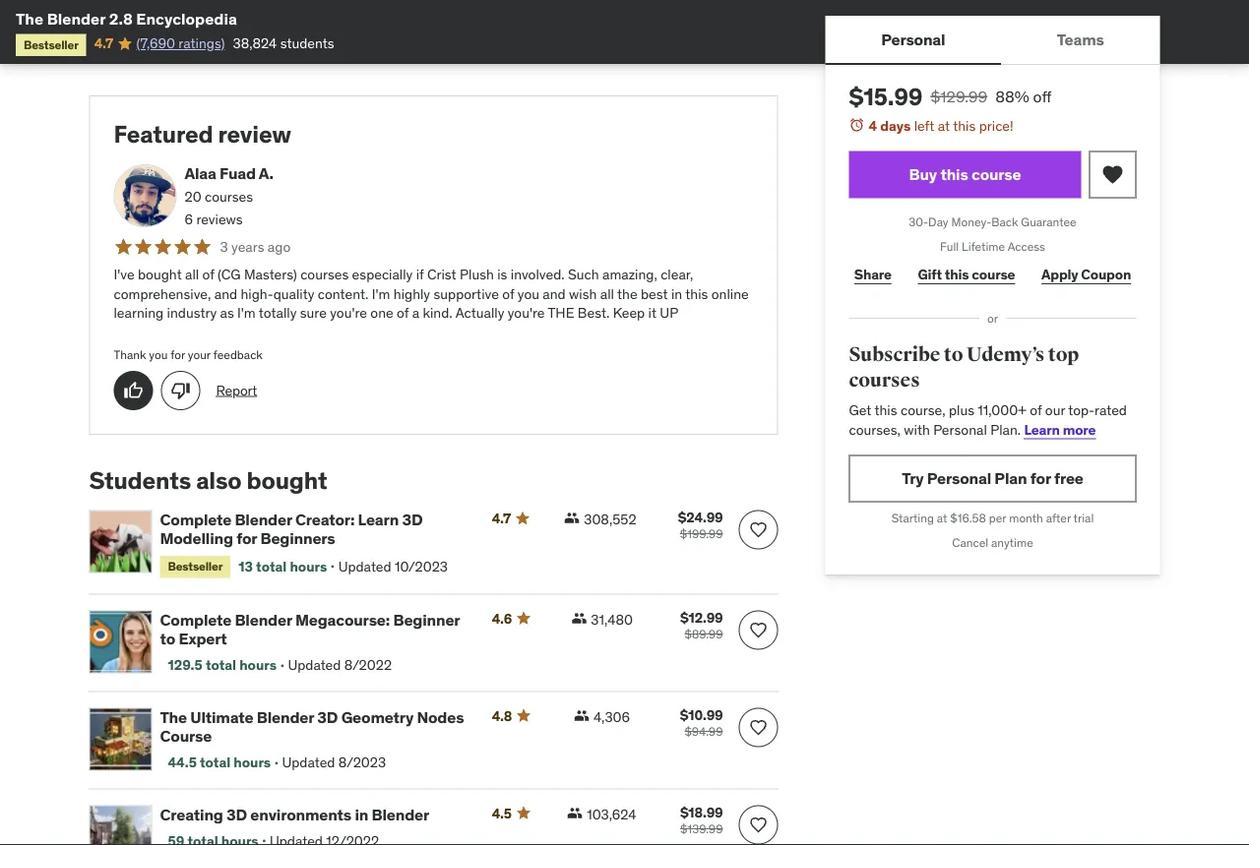 Task type: locate. For each thing, give the bounding box(es) containing it.
the for the blender 2.8 encyclopedia
[[16, 8, 43, 29]]

undo mark as helpful image
[[124, 381, 143, 401]]

0 vertical spatial for
[[171, 348, 185, 363]]

3d right creating
[[227, 805, 247, 825]]

complete for expert
[[160, 610, 232, 631]]

this for get
[[875, 402, 898, 419]]

to
[[944, 343, 963, 367], [160, 629, 175, 649]]

course for gift this course
[[972, 266, 1016, 283]]

10/2023
[[395, 559, 448, 576]]

of inside get this course, plus 11,000+ of our top-rated courses, with personal plan.
[[1030, 402, 1042, 419]]

featured
[[114, 120, 213, 149]]

tab list
[[826, 16, 1160, 65]]

3d up 10/2023 on the bottom of the page
[[402, 510, 423, 530]]

price!
[[979, 117, 1014, 134]]

all
[[185, 266, 199, 284], [600, 285, 614, 303]]

at left $16.58
[[937, 511, 948, 526]]

updated 10/2023
[[338, 559, 448, 576]]

i'm up one
[[372, 285, 390, 303]]

1 horizontal spatial the
[[617, 285, 638, 303]]

learn down our
[[1025, 421, 1060, 439]]

2 vertical spatial 3d
[[227, 805, 247, 825]]

0 horizontal spatial all
[[185, 266, 199, 284]]

courses down subscribe
[[849, 368, 920, 393]]

courses for subscribe
[[849, 368, 920, 393]]

this down clear,
[[686, 285, 708, 303]]

1 vertical spatial total
[[206, 657, 236, 675]]

bought inside i've bought all of (cg masters) courses especially if crist plush is involved. such amazing, clear, comprehensive, and high-quality content. i'm highly supportive of you and wish all the best in this online learning industry as i'm totally sure you're one of a kind. actually you're the best. keep it up
[[138, 266, 182, 284]]

at right left
[[938, 117, 950, 134]]

course down the lifetime
[[972, 266, 1016, 283]]

0 vertical spatial complete
[[160, 510, 232, 530]]

updated
[[338, 559, 392, 576], [288, 657, 341, 675], [282, 755, 335, 773]]

you down involved.
[[518, 285, 540, 303]]

3d inside complete blender creator: learn 3d modelling for beginners
[[402, 510, 423, 530]]

bestseller
[[24, 37, 79, 52], [168, 560, 223, 575]]

1 wishlist image from the top
[[749, 719, 769, 738]]

4.7
[[94, 34, 113, 52], [492, 510, 511, 528]]

to inside the complete blender megacourse: beginner to expert
[[160, 629, 175, 649]]

1 complete from the top
[[160, 510, 232, 530]]

1 vertical spatial for
[[1031, 469, 1051, 489]]

hours up 'ultimate'
[[239, 657, 277, 675]]

you're left 'the'
[[508, 305, 545, 322]]

at inside starting at $16.58 per month after trial cancel anytime
[[937, 511, 948, 526]]

1 horizontal spatial learn
[[1025, 421, 1060, 439]]

1 horizontal spatial bestseller
[[168, 560, 223, 575]]

$24.99 $199.99
[[678, 509, 723, 542]]

course up (7,690 ratings)
[[149, 6, 191, 24]]

in down 8/2023
[[355, 805, 368, 825]]

0 vertical spatial personal
[[881, 29, 946, 49]]

$199.99
[[680, 527, 723, 542]]

complete for modelling
[[160, 510, 232, 530]]

updated down the ultimate blender 3d geometry nodes course
[[282, 755, 335, 773]]

the left 2.8 on the top left
[[16, 8, 43, 29]]

you right "thank"
[[149, 348, 168, 363]]

2 vertical spatial courses
[[849, 368, 920, 393]]

our
[[1046, 402, 1066, 419]]

courses inside alaa fuad a. 20 courses 6 reviews
[[205, 188, 253, 206]]

updated 8/2022
[[288, 657, 392, 675]]

(cg
[[218, 266, 241, 284]]

1 horizontal spatial for
[[236, 529, 257, 549]]

the
[[16, 8, 43, 29], [160, 708, 187, 728]]

$12.99 $89.99
[[680, 609, 723, 642]]

personal up $15.99
[[881, 29, 946, 49]]

teams button
[[1002, 16, 1160, 63]]

1 vertical spatial personal
[[934, 421, 987, 439]]

44.5 total hours
[[168, 755, 271, 773]]

courses up content.
[[300, 266, 349, 284]]

this for gift
[[945, 266, 969, 283]]

1 vertical spatial 3d
[[317, 708, 338, 728]]

0 horizontal spatial you're
[[330, 305, 367, 322]]

back
[[992, 215, 1019, 230]]

content.
[[318, 285, 369, 303]]

$12.99
[[680, 609, 723, 627]]

2 vertical spatial course
[[972, 266, 1016, 283]]

in down clear,
[[671, 285, 682, 303]]

0 horizontal spatial to
[[160, 629, 175, 649]]

i've bought all of (cg masters) courses especially if crist plush is involved. such amazing, clear, comprehensive, and high-quality content. i'm highly supportive of you and wish all the best in this online learning industry as i'm totally sure you're one of a kind. actually you're the best. keep it up
[[114, 266, 749, 322]]

course for buy this course
[[972, 164, 1022, 185]]

xsmall image left 103,624
[[567, 806, 583, 822]]

2 horizontal spatial courses
[[849, 368, 920, 393]]

try
[[902, 469, 924, 489]]

the up '44.5'
[[160, 708, 187, 728]]

0 horizontal spatial the
[[16, 8, 43, 29]]

environments
[[250, 805, 352, 825]]

1 vertical spatial bestseller
[[168, 560, 223, 575]]

you're down content.
[[330, 305, 367, 322]]

1 horizontal spatial and
[[543, 285, 566, 303]]

1 vertical spatial 4.7
[[492, 510, 511, 528]]

you're
[[330, 305, 367, 322], [508, 305, 545, 322]]

2 vertical spatial total
[[200, 755, 231, 773]]

0 horizontal spatial and
[[214, 285, 237, 303]]

0 vertical spatial you
[[518, 285, 540, 303]]

this up courses,
[[875, 402, 898, 419]]

all up best.
[[600, 285, 614, 303]]

the
[[548, 305, 575, 322]]

courses inside subscribe to udemy's top courses
[[849, 368, 920, 393]]

online
[[712, 285, 749, 303]]

personal up $16.58
[[927, 469, 992, 489]]

2 horizontal spatial for
[[1031, 469, 1051, 489]]

courses,
[[849, 421, 901, 439]]

encyclopedia
[[136, 8, 237, 29]]

1 horizontal spatial courses
[[300, 266, 349, 284]]

this inside i've bought all of (cg masters) courses especially if crist plush is involved. such amazing, clear, comprehensive, and high-quality content. i'm highly supportive of you and wish all the best in this online learning industry as i'm totally sure you're one of a kind. actually you're the best. keep it up
[[686, 285, 708, 303]]

bought up comprehensive, on the left of the page
[[138, 266, 182, 284]]

updated down complete blender megacourse: beginner to expert link
[[288, 657, 341, 675]]

courses down fuad
[[205, 188, 253, 206]]

1 vertical spatial wishlist image
[[749, 816, 769, 836]]

as
[[220, 305, 234, 322]]

2 horizontal spatial 3d
[[402, 510, 423, 530]]

for up 13
[[236, 529, 257, 549]]

1 vertical spatial bought
[[247, 466, 327, 496]]

1 horizontal spatial to
[[944, 343, 963, 367]]

xsmall image left 31,480
[[571, 611, 587, 627]]

blender left the manual.
[[419, 6, 467, 24]]

0 vertical spatial bestseller
[[24, 37, 79, 52]]

starting at $16.58 per month after trial cancel anytime
[[892, 511, 1094, 551]]

1 vertical spatial hours
[[239, 657, 277, 675]]

your right be
[[239, 6, 265, 24]]

keep
[[613, 305, 645, 322]]

your left feedback
[[188, 348, 211, 363]]

course up back
[[972, 164, 1022, 185]]

this right gift
[[945, 266, 969, 283]]

0 vertical spatial updated
[[338, 559, 392, 576]]

creator:
[[295, 510, 355, 530]]

xsmall image right less
[[158, 37, 173, 53]]

buy this course
[[909, 164, 1022, 185]]

lifetime
[[962, 239, 1005, 254]]

3d up updated 8/2023
[[317, 708, 338, 728]]

0 horizontal spatial 3d
[[227, 805, 247, 825]]

supportive
[[434, 285, 499, 303]]

0 vertical spatial the
[[395, 6, 416, 24]]

courses inside i've bought all of (cg masters) courses especially if crist plush is involved. such amazing, clear, comprehensive, and high-quality content. i'm highly supportive of you and wish all the best in this online learning industry as i'm totally sure you're one of a kind. actually you're the best. keep it up
[[300, 266, 349, 284]]

this for buy
[[941, 164, 969, 185]]

$18.99 $139.99
[[680, 804, 723, 837]]

1 and from the left
[[214, 285, 237, 303]]

0 horizontal spatial your
[[188, 348, 211, 363]]

alaa
[[185, 164, 216, 184]]

this inside get this course, plus 11,000+ of our top-rated courses, with personal plan.
[[875, 402, 898, 419]]

fuad
[[220, 164, 256, 184]]

0 horizontal spatial the
[[395, 6, 416, 24]]

mark as unhelpful image
[[171, 381, 191, 401]]

xsmall image
[[158, 37, 173, 53], [564, 511, 580, 527], [571, 611, 587, 627], [567, 806, 583, 822]]

course inside button
[[972, 164, 1022, 185]]

years
[[231, 239, 264, 256]]

nodes
[[417, 708, 464, 728]]

0 vertical spatial the
[[16, 8, 43, 29]]

and up "as"
[[214, 285, 237, 303]]

13 total hours
[[239, 559, 327, 576]]

wishlist image for creating 3d environments in blender
[[749, 816, 769, 836]]

wishlist image
[[1101, 163, 1125, 187], [749, 521, 769, 541], [749, 621, 769, 641]]

38,824 students
[[233, 34, 334, 52]]

this inside the "buy this course" button
[[941, 164, 969, 185]]

xsmall image for creating 3d environments in blender
[[567, 806, 583, 822]]

complete down students also bought in the left bottom of the page
[[160, 510, 232, 530]]

0 vertical spatial courses
[[205, 188, 253, 206]]

2 complete from the top
[[160, 610, 232, 631]]

0 vertical spatial 3d
[[402, 510, 423, 530]]

for up mark as unhelpful icon
[[171, 348, 185, 363]]

2 vertical spatial for
[[236, 529, 257, 549]]

0 vertical spatial bought
[[138, 266, 182, 284]]

blender down 13
[[235, 610, 292, 631]]

personal down the plus
[[934, 421, 987, 439]]

learn up updated 10/2023
[[358, 510, 399, 530]]

the up keep
[[617, 285, 638, 303]]

plan.
[[991, 421, 1021, 439]]

0 horizontal spatial in
[[355, 805, 368, 825]]

2 vertical spatial wishlist image
[[749, 621, 769, 641]]

bestseller left show
[[24, 37, 79, 52]]

is
[[497, 266, 508, 284]]

0 vertical spatial 4.7
[[94, 34, 113, 52]]

1 vertical spatial to
[[160, 629, 175, 649]]

this inside gift this course link
[[945, 266, 969, 283]]

xsmall image for complete blender creator: learn 3d modelling for beginners
[[564, 511, 580, 527]]

wishlist image right '$139.99'
[[749, 816, 769, 836]]

udemy's
[[967, 343, 1045, 367]]

0 horizontal spatial learn
[[358, 510, 399, 530]]

i'm right "as"
[[237, 305, 256, 322]]

44.5
[[168, 755, 197, 773]]

this right buy
[[941, 164, 969, 185]]

20
[[185, 188, 202, 206]]

1 horizontal spatial you're
[[508, 305, 545, 322]]

and up 'the'
[[543, 285, 566, 303]]

1 horizontal spatial in
[[671, 285, 682, 303]]

0 vertical spatial your
[[239, 6, 265, 24]]

plush
[[460, 266, 494, 284]]

bought
[[138, 266, 182, 284], [247, 466, 327, 496]]

0 vertical spatial in
[[671, 285, 682, 303]]

hours for megacourse:
[[239, 657, 277, 675]]

personal inside get this course, plus 11,000+ of our top-rated courses, with personal plan.
[[934, 421, 987, 439]]

especially
[[352, 266, 413, 284]]

best.
[[578, 305, 610, 322]]

0 vertical spatial to
[[944, 343, 963, 367]]

guarantee
[[1021, 215, 1077, 230]]

0 vertical spatial learn
[[1025, 421, 1060, 439]]

0 horizontal spatial bought
[[138, 266, 182, 284]]

30-
[[909, 215, 929, 230]]

the blender 2.8 encyclopedia
[[16, 8, 237, 29]]

the right version
[[395, 6, 416, 24]]

1 vertical spatial complete
[[160, 610, 232, 631]]

1 vertical spatial all
[[600, 285, 614, 303]]

1 you're from the left
[[330, 305, 367, 322]]

tab list containing personal
[[826, 16, 1160, 65]]

more
[[1063, 421, 1096, 439]]

involved.
[[511, 266, 565, 284]]

1 vertical spatial updated
[[288, 657, 341, 675]]

$10.99
[[680, 707, 723, 725]]

1 vertical spatial wishlist image
[[749, 521, 769, 541]]

$15.99 $129.99 88% off
[[849, 82, 1052, 111]]

hours down beginners
[[290, 559, 327, 576]]

the inside the ultimate blender 3d geometry nodes course
[[160, 708, 187, 728]]

0 horizontal spatial 4.7
[[94, 34, 113, 52]]

1 vertical spatial at
[[937, 511, 948, 526]]

creating 3d environments in blender
[[160, 805, 429, 825]]

0 horizontal spatial courses
[[205, 188, 253, 206]]

0 horizontal spatial i'm
[[237, 305, 256, 322]]

and
[[214, 285, 237, 303], [543, 285, 566, 303]]

course
[[149, 6, 191, 24], [972, 164, 1022, 185], [972, 266, 1016, 283]]

1 vertical spatial learn
[[358, 510, 399, 530]]

complete inside the complete blender megacourse: beginner to expert
[[160, 610, 232, 631]]

to left udemy's
[[944, 343, 963, 367]]

wishlist image right $94.99
[[749, 719, 769, 738]]

total down expert
[[206, 657, 236, 675]]

in inside i've bought all of (cg masters) courses especially if crist plush is involved. such amazing, clear, comprehensive, and high-quality content. i'm highly supportive of you and wish all the best in this online learning industry as i'm totally sure you're one of a kind. actually you're the best. keep it up
[[671, 285, 682, 303]]

complete inside complete blender creator: learn 3d modelling for beginners
[[160, 510, 232, 530]]

$129.99
[[931, 86, 988, 106]]

2 vertical spatial updated
[[282, 755, 335, 773]]

2 vertical spatial hours
[[234, 755, 271, 773]]

1 vertical spatial your
[[188, 348, 211, 363]]

updated left 10/2023 on the bottom of the page
[[338, 559, 392, 576]]

1 vertical spatial course
[[972, 164, 1022, 185]]

for left free
[[1031, 469, 1051, 489]]

less
[[128, 36, 154, 53]]

1 vertical spatial the
[[617, 285, 638, 303]]

complete up 129.5
[[160, 610, 232, 631]]

wishlist image
[[749, 719, 769, 738], [749, 816, 769, 836]]

0 vertical spatial wishlist image
[[749, 719, 769, 738]]

blender up 13
[[235, 510, 292, 530]]

of left a
[[397, 305, 409, 322]]

$139.99
[[680, 822, 723, 837]]

hours for blender
[[234, 755, 271, 773]]

of left our
[[1030, 402, 1042, 419]]

blender right 'ultimate'
[[257, 708, 314, 728]]

1 vertical spatial courses
[[300, 266, 349, 284]]

all up comprehensive, on the left of the page
[[185, 266, 199, 284]]

gift this course
[[918, 266, 1016, 283]]

103,624
[[587, 807, 637, 824]]

1 horizontal spatial the
[[160, 708, 187, 728]]

4,306
[[594, 709, 630, 727]]

feedback
[[213, 348, 263, 363]]

megacourse:
[[295, 610, 390, 631]]

creating 3d environments in blender link
[[160, 805, 468, 825]]

you inside i've bought all of (cg masters) courses especially if crist plush is involved. such amazing, clear, comprehensive, and high-quality content. i'm highly supportive of you and wish all the best in this online learning industry as i'm totally sure you're one of a kind. actually you're the best. keep it up
[[518, 285, 540, 303]]

1 vertical spatial the
[[160, 708, 187, 728]]

bestseller down modelling
[[168, 560, 223, 575]]

total right 13
[[256, 559, 287, 576]]

personal
[[881, 29, 946, 49], [934, 421, 987, 439], [927, 469, 992, 489]]

2.8
[[109, 8, 133, 29]]

0 vertical spatial hours
[[290, 559, 327, 576]]

30-day money-back guarantee full lifetime access
[[909, 215, 1077, 254]]

to up 129.5
[[160, 629, 175, 649]]

0 vertical spatial i'm
[[372, 285, 390, 303]]

total right '44.5'
[[200, 755, 231, 773]]

2 wishlist image from the top
[[749, 816, 769, 836]]

0 horizontal spatial you
[[149, 348, 168, 363]]

1 horizontal spatial 3d
[[317, 708, 338, 728]]

2 and from the left
[[543, 285, 566, 303]]

129.5 total hours
[[168, 657, 277, 675]]

report
[[216, 382, 257, 400]]

alarm image
[[849, 117, 865, 133]]

the inside i've bought all of (cg masters) courses especially if crist plush is involved. such amazing, clear, comprehensive, and high-quality content. i'm highly supportive of you and wish all the best in this online learning industry as i'm totally sure you're one of a kind. actually you're the best. keep it up
[[617, 285, 638, 303]]

0 vertical spatial course
[[149, 6, 191, 24]]

1 horizontal spatial you
[[518, 285, 540, 303]]

learn
[[1025, 421, 1060, 439], [358, 510, 399, 530]]

hours down 'ultimate'
[[234, 755, 271, 773]]

learn inside complete blender creator: learn 3d modelling for beginners
[[358, 510, 399, 530]]

1 horizontal spatial bought
[[247, 466, 327, 496]]

1 vertical spatial in
[[355, 805, 368, 825]]

a.
[[259, 164, 273, 184]]

1 horizontal spatial all
[[600, 285, 614, 303]]

up
[[660, 305, 679, 322]]

bought up complete blender creator: learn 3d modelling for beginners
[[247, 466, 327, 496]]

get
[[849, 402, 872, 419]]

get this course, plus 11,000+ of our top-rated courses, with personal plan.
[[849, 402, 1127, 439]]

featured review
[[114, 120, 291, 149]]

xsmall image left 308,552
[[564, 511, 580, 527]]



Task type: describe. For each thing, give the bounding box(es) containing it.
blender inside complete blender creator: learn 3d modelling for beginners
[[235, 510, 292, 530]]

anytime
[[992, 535, 1034, 551]]

left
[[914, 117, 935, 134]]

course
[[160, 727, 212, 747]]

manual.
[[470, 6, 519, 24]]

total for blender
[[206, 657, 236, 675]]

complete blender creator: learn 3d modelling for beginners link
[[160, 510, 468, 549]]

0 vertical spatial total
[[256, 559, 287, 576]]

of right version
[[380, 6, 392, 24]]

plus
[[949, 402, 975, 419]]

one
[[371, 305, 394, 322]]

best
[[641, 285, 668, 303]]

129.5
[[168, 657, 203, 675]]

month
[[1009, 511, 1044, 526]]

learning
[[114, 305, 164, 322]]

to inside subscribe to udemy's top courses
[[944, 343, 963, 367]]

complete blender creator: learn 3d modelling for beginners
[[160, 510, 423, 549]]

students
[[280, 34, 334, 52]]

ago
[[268, 239, 291, 256]]

top-
[[1069, 402, 1095, 419]]

free
[[1055, 469, 1084, 489]]

blender inside the complete blender megacourse: beginner to expert
[[235, 610, 292, 631]]

course,
[[901, 402, 946, 419]]

top
[[1048, 343, 1079, 367]]

blender up show
[[47, 8, 106, 29]]

2 vertical spatial personal
[[927, 469, 992, 489]]

trial
[[1074, 511, 1094, 526]]

learn more
[[1025, 421, 1096, 439]]

a
[[412, 305, 419, 322]]

3d inside the ultimate blender 3d geometry nodes course
[[317, 708, 338, 728]]

1 horizontal spatial 4.7
[[492, 510, 511, 528]]

the for the ultimate blender 3d geometry nodes course
[[160, 708, 187, 728]]

subscribe to udemy's top courses
[[849, 343, 1079, 393]]

gift
[[918, 266, 942, 283]]

blender down 8/2023
[[372, 805, 429, 825]]

308,552
[[584, 512, 637, 529]]

$94.99
[[685, 725, 723, 740]]

beginners
[[260, 529, 335, 549]]

4 days left at this price!
[[869, 117, 1014, 134]]

4.5
[[492, 805, 512, 823]]

off
[[1033, 86, 1052, 106]]

4.6
[[492, 610, 512, 628]]

ultimate
[[190, 708, 253, 728]]

money-
[[952, 215, 992, 230]]

full
[[940, 239, 959, 254]]

masters)
[[244, 266, 297, 284]]

updated for blender
[[282, 755, 335, 773]]

total for ultimate
[[200, 755, 231, 773]]

of left (cg
[[202, 266, 214, 284]]

ratings)
[[179, 34, 225, 52]]

kind.
[[423, 305, 453, 322]]

apply coupon button
[[1037, 255, 1137, 295]]

or
[[988, 311, 998, 326]]

students also bought
[[89, 466, 327, 496]]

this down $129.99
[[953, 117, 976, 134]]

the ultimate blender 3d geometry nodes course
[[160, 708, 464, 747]]

starting
[[892, 511, 934, 526]]

wishlist image for complete blender megacourse: beginner to expert
[[749, 621, 769, 641]]

13
[[239, 559, 253, 576]]

industry
[[167, 305, 217, 322]]

(7,690
[[136, 34, 175, 52]]

updated for megacourse:
[[288, 657, 341, 675]]

personal inside button
[[881, 29, 946, 49]]

clear,
[[661, 266, 694, 284]]

buy
[[909, 164, 937, 185]]

apply
[[1042, 266, 1079, 283]]

reviews
[[196, 211, 243, 229]]

0 vertical spatial wishlist image
[[1101, 163, 1125, 187]]

day
[[929, 215, 949, 230]]

1 vertical spatial you
[[149, 348, 168, 363]]

wishlist image for complete blender creator: learn 3d modelling for beginners
[[749, 521, 769, 541]]

plan
[[995, 469, 1027, 489]]

updated 8/2023
[[282, 755, 386, 773]]

personal button
[[826, 16, 1002, 63]]

teams
[[1057, 29, 1105, 49]]

wishlist image for the ultimate blender 3d geometry nodes course
[[749, 719, 769, 738]]

1 horizontal spatial your
[[239, 6, 265, 24]]

amazing,
[[603, 266, 658, 284]]

complete blender megacourse: beginner to expert link
[[160, 610, 468, 649]]

$16.58
[[950, 511, 986, 526]]

this
[[121, 6, 146, 24]]

thank
[[114, 348, 146, 363]]

$18.99
[[680, 804, 723, 822]]

courses for alaa
[[205, 188, 253, 206]]

this course can be your expanded version of the blender manual.
[[121, 6, 519, 24]]

0 vertical spatial all
[[185, 266, 199, 284]]

0 horizontal spatial bestseller
[[24, 37, 79, 52]]

2 you're from the left
[[508, 305, 545, 322]]

share button
[[849, 255, 897, 295]]

of down the is
[[502, 285, 514, 303]]

cancel
[[952, 535, 989, 551]]

complete blender megacourse: beginner to expert
[[160, 610, 460, 649]]

38,824
[[233, 34, 277, 52]]

totally
[[259, 305, 297, 322]]

xsmall image inside show less button
[[158, 37, 173, 53]]

beginner
[[393, 610, 460, 631]]

gift this course link
[[913, 255, 1021, 295]]

3 years ago
[[220, 239, 291, 256]]

alaa fuad a. 20 courses 6 reviews
[[185, 164, 273, 229]]

$10.99 $94.99
[[680, 707, 723, 740]]

try personal plan for free
[[902, 469, 1084, 489]]

creating
[[160, 805, 223, 825]]

0 horizontal spatial for
[[171, 348, 185, 363]]

coupon
[[1082, 266, 1132, 283]]

show less
[[89, 36, 154, 53]]

1 vertical spatial i'm
[[237, 305, 256, 322]]

show less button
[[89, 25, 173, 64]]

actually
[[456, 305, 505, 322]]

thank you for your feedback
[[114, 348, 263, 363]]

$89.99
[[685, 627, 723, 642]]

0 vertical spatial at
[[938, 117, 950, 134]]

for inside complete blender creator: learn 3d modelling for beginners
[[236, 529, 257, 549]]

xsmall image
[[574, 709, 590, 725]]

alaa fuad almosa image
[[114, 165, 177, 228]]

$15.99
[[849, 82, 923, 111]]

xsmall image for complete blender megacourse: beginner to expert
[[571, 611, 587, 627]]

1 horizontal spatial i'm
[[372, 285, 390, 303]]

blender inside the ultimate blender 3d geometry nodes course
[[257, 708, 314, 728]]



Task type: vqa. For each thing, say whether or not it's contained in the screenshot.
Svelte And Firebase - The Complete Guide (2023) Link at the left of page
no



